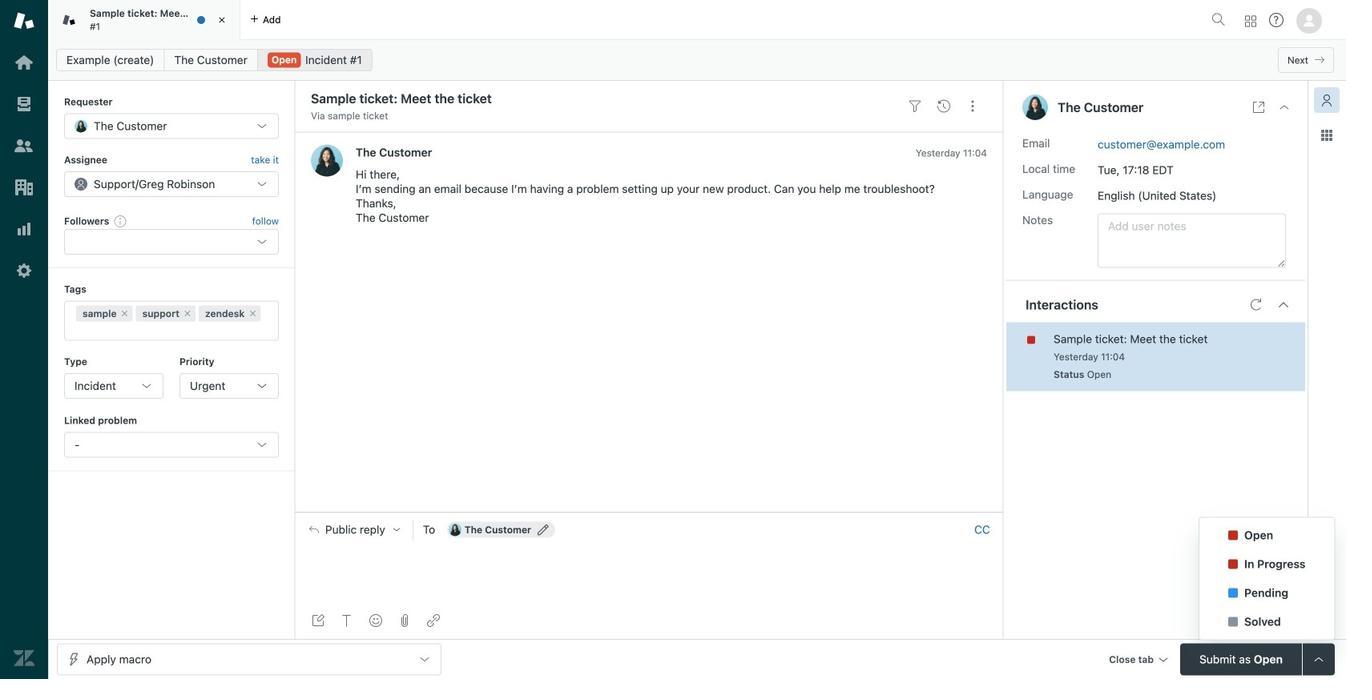 Task type: describe. For each thing, give the bounding box(es) containing it.
close image inside tabs "tab list"
[[214, 12, 230, 28]]

2 remove image from the left
[[248, 309, 257, 319]]

admin image
[[14, 260, 34, 281]]

customers image
[[14, 135, 34, 156]]

hide composer image
[[643, 506, 655, 519]]

zendesk products image
[[1245, 16, 1256, 27]]

main element
[[0, 0, 48, 679]]

remove image
[[183, 309, 192, 319]]

1 remove image from the left
[[120, 309, 129, 319]]

Add user notes text field
[[1098, 214, 1286, 268]]

Subject field
[[308, 89, 897, 108]]

view more details image
[[1252, 101, 1265, 114]]



Task type: locate. For each thing, give the bounding box(es) containing it.
user image
[[1022, 95, 1048, 120]]

get help image
[[1269, 13, 1284, 27]]

reporting image
[[14, 219, 34, 240]]

1 horizontal spatial remove image
[[248, 309, 257, 319]]

0 horizontal spatial remove image
[[120, 309, 129, 319]]

1 vertical spatial close image
[[1278, 101, 1291, 114]]

1 horizontal spatial close image
[[1278, 101, 1291, 114]]

1 vertical spatial yesterday 11:04 text field
[[1054, 351, 1125, 363]]

0 vertical spatial yesterday 11:04 text field
[[916, 147, 987, 159]]

ticket actions image
[[966, 100, 979, 113]]

info on adding followers image
[[114, 215, 127, 228]]

zendesk support image
[[14, 10, 34, 31]]

edit user image
[[538, 524, 549, 536]]

0 vertical spatial close image
[[214, 12, 230, 28]]

tabs tab list
[[48, 0, 1205, 40]]

secondary element
[[48, 44, 1346, 76]]

avatar image
[[311, 145, 343, 177]]

draft mode image
[[312, 615, 325, 627]]

format text image
[[341, 615, 353, 627]]

add attachment image
[[398, 615, 411, 627]]

customer context image
[[1320, 94, 1333, 107]]

remove image left remove icon
[[120, 309, 129, 319]]

get started image
[[14, 52, 34, 73]]

displays possible ticket submission types image
[[1312, 653, 1325, 666]]

0 horizontal spatial close image
[[214, 12, 230, 28]]

insert emojis image
[[369, 615, 382, 627]]

remove image
[[120, 309, 129, 319], [248, 309, 257, 319]]

Yesterday 11:04 text field
[[916, 147, 987, 159], [1054, 351, 1125, 363]]

views image
[[14, 94, 34, 115]]

filter image
[[909, 100, 921, 113]]

apps image
[[1320, 129, 1333, 142]]

events image
[[937, 100, 950, 113]]

1 horizontal spatial yesterday 11:04 text field
[[1054, 351, 1125, 363]]

0 horizontal spatial yesterday 11:04 text field
[[916, 147, 987, 159]]

remove image right remove icon
[[248, 309, 257, 319]]

tab
[[48, 0, 240, 40]]

customer@example.com image
[[449, 524, 461, 537]]

zendesk image
[[14, 648, 34, 669]]

close image
[[214, 12, 230, 28], [1278, 101, 1291, 114]]

add link (cmd k) image
[[427, 615, 440, 627]]

organizations image
[[14, 177, 34, 198]]



Task type: vqa. For each thing, say whether or not it's contained in the screenshot.
rightmost Mar 11 11:04 text box
no



